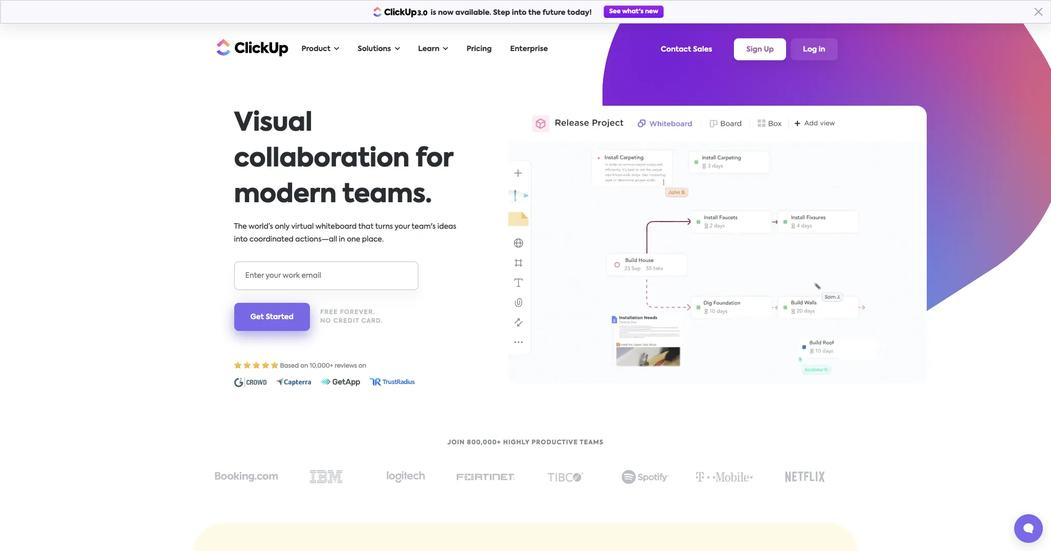 Task type: describe. For each thing, give the bounding box(es) containing it.
join
[[447, 440, 465, 446]]

capterra logo image
[[275, 378, 311, 387]]

that
[[358, 224, 374, 231]]

reviews
[[335, 364, 357, 370]]

step
[[493, 9, 510, 16]]

g2crowd logo image
[[234, 378, 266, 388]]

pricing link
[[461, 39, 497, 60]]

credit
[[333, 318, 359, 325]]

trustradius logo image
[[369, 378, 415, 387]]

close button image
[[1034, 8, 1042, 16]]

2 on from the left
[[359, 364, 366, 370]]

modern
[[234, 183, 336, 208]]

clickup 3.0 image
[[373, 6, 428, 17]]

logitech logo image
[[387, 472, 425, 484]]

the world's only virtual whiteboard that turns your team's ideas into coordinated actions—all in one place.
[[234, 224, 456, 243]]

1 horizontal spatial into
[[512, 9, 527, 16]]

no
[[320, 318, 331, 325]]

contact sales
[[661, 46, 712, 53]]

your
[[395, 224, 410, 231]]

enterprise
[[510, 46, 548, 53]]

is
[[431, 9, 436, 16]]

pricing
[[467, 46, 492, 53]]

3 star image from the left
[[262, 362, 269, 369]]

log in
[[803, 46, 825, 53]]

now
[[438, 9, 454, 16]]

learn button
[[413, 39, 453, 60]]

in inside 'log in' "link"
[[819, 46, 825, 53]]

product button
[[296, 39, 344, 60]]

tibco logo image
[[547, 472, 584, 483]]

see
[[609, 9, 621, 15]]

teams
[[580, 440, 604, 446]]

getapp logo image
[[320, 378, 360, 387]]

see what's new link
[[604, 6, 663, 18]]

sign up button
[[734, 38, 786, 60]]

coordinated
[[250, 236, 294, 243]]

today!
[[567, 9, 592, 16]]

log in link
[[791, 38, 838, 60]]

1 on from the left
[[300, 364, 308, 370]]

one
[[347, 236, 360, 243]]

collaboration
[[234, 147, 409, 172]]

future
[[543, 9, 566, 16]]

based on 10,000+ reviews on
[[280, 364, 366, 370]]

free
[[320, 310, 338, 316]]

visual collaboration for modern teams.
[[234, 111, 453, 208]]

contact
[[661, 46, 691, 53]]

clickup image
[[214, 38, 288, 57]]

available.
[[455, 9, 491, 16]]

virtual
[[291, 224, 314, 231]]

in inside the world's only virtual whiteboard that turns your team's ideas into coordinated actions—all in one place.
[[339, 236, 345, 243]]

800,000+
[[467, 440, 501, 446]]

new
[[645, 9, 658, 15]]

booking-dot-com logo image
[[215, 472, 278, 483]]

1 star image from the left
[[234, 362, 242, 369]]

fortinet logo image
[[456, 474, 515, 481]]



Task type: vqa. For each thing, say whether or not it's contained in the screenshot.
"Get Started"
yes



Task type: locate. For each thing, give the bounding box(es) containing it.
t-mobile logo image
[[694, 470, 756, 485]]

is now available. step into the future today!
[[431, 9, 592, 16]]

0 vertical spatial in
[[819, 46, 825, 53]]

started
[[266, 314, 294, 321]]

get started button
[[234, 303, 310, 331]]

into down the
[[234, 236, 248, 243]]

sign up
[[746, 46, 774, 53]]

what's
[[622, 9, 644, 15]]

1 vertical spatial into
[[234, 236, 248, 243]]

teams.
[[342, 183, 432, 208]]

forever.
[[340, 310, 375, 316]]

for
[[415, 147, 453, 172]]

into left the the
[[512, 9, 527, 16]]

on right reviews
[[359, 364, 366, 370]]

ideas
[[437, 224, 456, 231]]

spotify logo image
[[621, 470, 669, 485]]

get started
[[250, 314, 294, 321]]

star image
[[252, 362, 260, 369]]

4 star image from the left
[[271, 362, 279, 369]]

netflix logo image
[[785, 472, 825, 483]]

0 horizontal spatial in
[[339, 236, 345, 243]]

in
[[819, 46, 825, 53], [339, 236, 345, 243]]

solutions
[[358, 46, 391, 53]]

into inside the world's only virtual whiteboard that turns your team's ideas into coordinated actions—all in one place.
[[234, 236, 248, 243]]

up
[[764, 46, 774, 53]]

Enter your work email email field
[[234, 262, 418, 291]]

1 vertical spatial in
[[339, 236, 345, 243]]

productive
[[532, 440, 578, 446]]

get
[[250, 314, 264, 321]]

1 horizontal spatial in
[[819, 46, 825, 53]]

1 horizontal spatial on
[[359, 364, 366, 370]]

log
[[803, 46, 817, 53]]

only
[[275, 224, 290, 231]]

card.
[[361, 318, 383, 325]]

contact sales button
[[656, 41, 717, 58]]

world's
[[249, 224, 273, 231]]

product
[[302, 46, 331, 53]]

free forever. no credit card.
[[320, 310, 383, 325]]

0 horizontal spatial on
[[300, 364, 308, 370]]

on
[[300, 364, 308, 370], [359, 364, 366, 370]]

turns
[[375, 224, 393, 231]]

star image
[[234, 362, 242, 369], [243, 362, 251, 369], [262, 362, 269, 369], [271, 362, 279, 369]]

team's
[[412, 224, 436, 231]]

solutions button
[[353, 39, 405, 60]]

0 horizontal spatial into
[[234, 236, 248, 243]]

whiteboard
[[316, 224, 357, 231]]

the
[[528, 9, 541, 16]]

visual
[[234, 111, 312, 137]]

join 800,000+ highly productive teams
[[447, 440, 604, 446]]

actions—all
[[295, 236, 337, 243]]

sales
[[693, 46, 712, 53]]

the
[[234, 224, 247, 231]]

in right log at the right top
[[819, 46, 825, 53]]

see what's new
[[609, 9, 658, 15]]

learn
[[418, 46, 439, 53]]

based
[[280, 364, 299, 370]]

into
[[512, 9, 527, 16], [234, 236, 248, 243]]

10,000+
[[310, 364, 333, 370]]

ibm logo image
[[310, 471, 342, 484]]

in left one
[[339, 236, 345, 243]]

enterprise link
[[505, 39, 553, 60]]

highly
[[503, 440, 530, 446]]

on right based
[[300, 364, 308, 370]]

0 vertical spatial into
[[512, 9, 527, 16]]

sign
[[746, 46, 762, 53]]

place.
[[362, 236, 384, 243]]

2 star image from the left
[[243, 362, 251, 369]]



